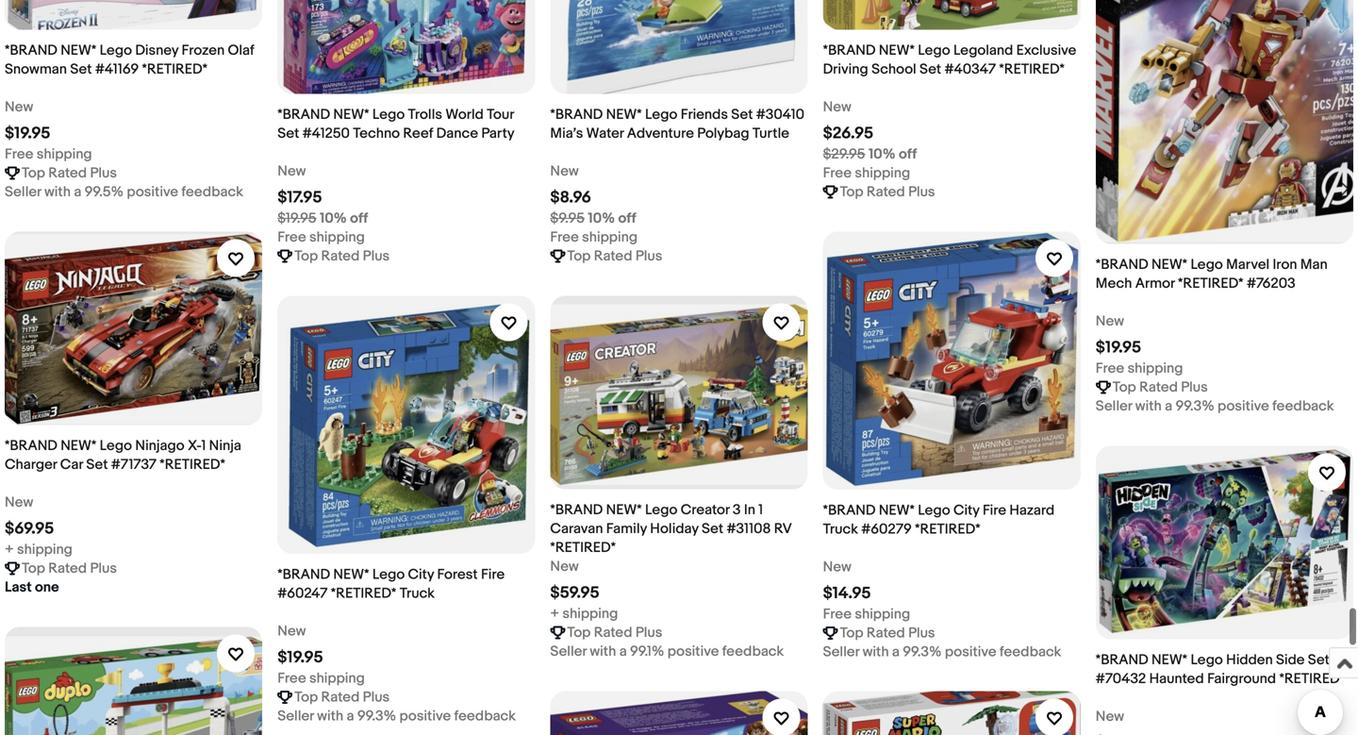 Task type: vqa. For each thing, say whether or not it's contained in the screenshot.
99.3%
yes



Task type: describe. For each thing, give the bounding box(es) containing it.
with for *brand new* lego city fire hazard truck    #60279 *retired*
[[863, 643, 890, 660]]

*retired* inside *brand new* lego hidden side set #70432 haunted fairground *retired*
[[1280, 671, 1346, 688]]

plus for *brand new* lego city forest fire #60247 *retired* truck
[[363, 689, 390, 706]]

trolls
[[408, 106, 443, 123]]

+ shipping text field for $59.95
[[551, 604, 618, 623]]

one
[[35, 579, 59, 596]]

new for *brand new* lego trolls world tour set #41250 techno reef dance party
[[278, 163, 306, 180]]

10% for $26.95
[[869, 146, 896, 163]]

new text field for *brand new*  lego disney frozen olaf snowman set #41169  *retired*
[[5, 97, 33, 116]]

mia's
[[551, 125, 584, 142]]

a for *brand new*  lego disney frozen olaf snowman set #41169  *retired*
[[74, 183, 81, 200]]

turtle
[[753, 125, 790, 142]]

free down #60247
[[278, 670, 306, 687]]

#60279
[[862, 521, 912, 538]]

shipping down the armor
[[1128, 360, 1184, 377]]

polybag
[[698, 125, 750, 142]]

+ inside new $69.95 + shipping
[[5, 541, 14, 558]]

truck inside *brand new* lego city fire hazard truck    #60279 *retired*
[[823, 521, 859, 538]]

free shipping text field down $9.95
[[551, 228, 638, 247]]

#41250
[[303, 125, 350, 142]]

new $17.95 $19.95 10% off free shipping
[[278, 163, 368, 246]]

feedback for *brand new* lego city fire hazard truck    #60279 *retired*
[[1000, 643, 1062, 660]]

*retired* inside *brand new*  lego legoland exclusive driving school set #40347  *retired*
[[1000, 61, 1065, 78]]

plus for *brand new*  lego ninjago  x-1 ninja charger  car set #71737  *retired*
[[90, 560, 117, 577]]

$17.95
[[278, 188, 322, 207]]

$26.95 text field
[[823, 123, 874, 143]]

#76203
[[1248, 275, 1296, 292]]

rated for *brand new* lego marvel iron man mech armor  *retired*  #76203
[[1140, 379, 1179, 396]]

#31108
[[727, 520, 771, 537]]

rated for *brand new*  lego creator 3 in 1 caravan family holiday set #31108  rv *retired*
[[594, 624, 633, 641]]

seller with a 99.3% positive feedback for *retired*
[[278, 708, 516, 725]]

hidden
[[1227, 652, 1274, 669]]

plus for *brand new* lego marvel iron man mech armor  *retired*  #76203
[[1182, 379, 1209, 396]]

new text field for $19.95
[[278, 622, 306, 641]]

lego for *brand new* lego friends set #30410 mia's water adventure polybag turtle
[[646, 106, 678, 123]]

$14.95 text field
[[823, 584, 872, 603]]

hazard
[[1010, 502, 1055, 519]]

driving
[[823, 61, 869, 78]]

set inside *brand new* lego hidden side set #70432 haunted fairground *retired*
[[1309, 652, 1331, 669]]

top for *brand new*  lego ninjago  x-1 ninja charger  car set #71737  *retired*
[[22, 560, 45, 577]]

legoland
[[954, 42, 1014, 59]]

off for $8.96
[[619, 210, 637, 227]]

seller for *brand new*  lego creator 3 in 1 caravan family holiday set #31108  rv *retired*
[[551, 643, 587, 660]]

$59.95 text field
[[551, 583, 600, 603]]

new for *brand new*  lego disney frozen olaf snowman set #41169  *retired*
[[5, 98, 33, 115]]

previous price $19.95 10% off text field
[[278, 209, 368, 228]]

holiday
[[650, 520, 699, 537]]

lego for *brand new* lego trolls world tour set #41250 techno reef dance party
[[373, 106, 405, 123]]

*brand for *brand new* lego city forest fire #60247 *retired* truck
[[278, 566, 330, 583]]

olaf
[[228, 42, 254, 59]]

top for *brand new* lego city fire hazard truck    #60279 *retired*
[[840, 625, 864, 642]]

friends
[[681, 106, 728, 123]]

seller with a 99.1% positive feedback
[[551, 643, 784, 660]]

free inside 'new $26.95 $29.95 10% off free shipping'
[[823, 164, 852, 181]]

rv
[[775, 520, 792, 537]]

feedback for *brand new*  lego creator 3 in 1 caravan family holiday set #31108  rv *retired*
[[723, 643, 784, 660]]

top rated plus text field for $59.95
[[568, 623, 663, 642]]

Seller with a 99.1% positive feedback text field
[[551, 642, 784, 661]]

haunted
[[1150, 671, 1205, 688]]

plus for *brand new*  lego disney frozen olaf snowman set #41169  *retired*
[[90, 164, 117, 181]]

new for *brand new* lego friends set #30410 mia's water adventure polybag turtle
[[551, 163, 579, 180]]

new* for *brand new*  lego ninjago  x-1 ninja charger  car set #71737  *retired*
[[61, 437, 97, 454]]

lego for *brand new* lego marvel iron man mech armor  *retired*  #76203
[[1191, 256, 1224, 273]]

new text field for $59.95
[[551, 557, 579, 576]]

in
[[744, 502, 756, 519]]

positive for *brand new* lego city forest fire #60247 *retired* truck
[[400, 708, 451, 725]]

lego for *brand new*  lego creator 3 in 1 caravan family holiday set #31108  rv *retired* new $59.95 + shipping
[[646, 502, 678, 519]]

new* for *brand new*  lego creator 3 in 1 caravan family holiday set #31108  rv *retired* new $59.95 + shipping
[[606, 502, 642, 519]]

*brand new*  lego ninjago  x-1 ninja charger  car set #71737  *retired*
[[5, 437, 241, 473]]

$17.95 text field
[[278, 188, 322, 207]]

new text field for *brand new* lego marvel iron man mech armor  *retired*  #76203
[[1096, 312, 1125, 331]]

new $69.95 + shipping
[[5, 494, 73, 558]]

city for $19.95
[[408, 566, 434, 583]]

shipping inside the new $17.95 $19.95 10% off free shipping
[[310, 229, 365, 246]]

fire inside '*brand new* lego city forest fire #60247 *retired* truck'
[[481, 566, 505, 583]]

*brand for *brand new* lego hidden side set #70432 haunted fairground *retired*
[[1096, 652, 1149, 669]]

seller for *brand new* lego city forest fire #60247 *retired* truck
[[278, 708, 314, 725]]

*brand new*  lego legoland exclusive driving school set #40347  *retired*
[[823, 42, 1077, 78]]

seller with a 99.5% positive feedback
[[5, 183, 243, 200]]

world
[[446, 106, 484, 123]]

rated for *brand new* lego city fire hazard truck    #60279 *retired*
[[867, 625, 906, 642]]

99.3% for #60279
[[903, 643, 942, 660]]

new $8.96 $9.95 10% off free shipping
[[551, 163, 638, 246]]

$19.95 text field for mech
[[1096, 338, 1142, 358]]

shipping inside new $8.96 $9.95 10% off free shipping
[[582, 229, 638, 246]]

$59.95
[[551, 583, 600, 603]]

top rated plus for *brand new* lego marvel iron man mech armor  *retired*  #76203
[[1113, 379, 1209, 396]]

shipping down #60247
[[310, 670, 365, 687]]

#30410
[[757, 106, 805, 123]]

free shipping text field for *brand new* lego city fire hazard truck    #60279 *retired*
[[823, 605, 911, 624]]

iron
[[1273, 256, 1298, 273]]

set inside *brand new*  lego disney frozen olaf snowman set #41169  *retired*
[[70, 61, 92, 78]]

new for *brand new*  lego legoland exclusive driving school set #40347  *retired*
[[823, 98, 852, 115]]

a for *brand new* lego city fire hazard truck    #60279 *retired*
[[893, 643, 900, 660]]

mech
[[1096, 275, 1133, 292]]

#60247
[[278, 585, 328, 602]]

frozen
[[182, 42, 225, 59]]

#70432
[[1096, 671, 1147, 688]]

*brand new* lego city fire hazard truck    #60279 *retired*
[[823, 502, 1055, 538]]

top rated plus for *brand new*  lego ninjago  x-1 ninja charger  car set #71737  *retired*
[[22, 560, 117, 577]]

family
[[607, 520, 647, 537]]

rated for *brand new* lego city forest fire #60247 *retired* truck
[[321, 689, 360, 706]]

10% for $8.96
[[588, 210, 615, 227]]

caravan
[[551, 520, 603, 537]]

Last one text field
[[5, 578, 59, 597]]

seller for *brand new* lego city fire hazard truck    #60279 *retired*
[[823, 643, 860, 660]]

#41169
[[95, 61, 139, 78]]

seller for *brand new* lego marvel iron man mech armor  *retired*  #76203
[[1096, 398, 1133, 415]]

new* for *brand new*  lego disney frozen olaf snowman set #41169  *retired*
[[61, 42, 97, 59]]

new down #70432
[[1096, 708, 1125, 725]]

dance
[[437, 125, 478, 142]]

new inside *brand new*  lego creator 3 in 1 caravan family holiday set #31108  rv *retired* new $59.95 + shipping
[[551, 558, 579, 575]]

side
[[1277, 652, 1306, 669]]

new for *brand new*  lego ninjago  x-1 ninja charger  car set #71737  *retired*
[[5, 494, 33, 511]]

$19.95 text field for #60247
[[278, 648, 323, 668]]

exclusive
[[1017, 42, 1077, 59]]

*brand for *brand new* lego marvel iron man mech armor  *retired*  #76203
[[1096, 256, 1149, 273]]

lego for *brand new*  lego legoland exclusive driving school set #40347  *retired*
[[918, 42, 951, 59]]

new text field for *brand new* lego trolls world tour set #41250 techno reef dance party
[[278, 162, 306, 180]]

free shipping text field for *brand new* lego marvel iron man mech armor  *retired*  #76203
[[1096, 359, 1184, 378]]

*retired* inside the *brand new*  lego ninjago  x-1 ninja charger  car set #71737  *retired*
[[160, 456, 225, 473]]

off for $17.95
[[350, 210, 368, 227]]

shipping inside new $14.95 free shipping
[[855, 606, 911, 623]]

*brand for *brand new* lego city fire hazard truck    #60279 *retired*
[[823, 502, 876, 519]]



Task type: locate. For each thing, give the bounding box(es) containing it.
*brand inside *brand new* lego trolls world tour set #41250 techno reef dance party
[[278, 106, 330, 123]]

lego for *brand new*  lego disney frozen olaf snowman set #41169  *retired*
[[100, 42, 132, 59]]

set right school
[[920, 61, 942, 78]]

$19.95 text field
[[5, 123, 50, 143], [1096, 338, 1142, 358], [278, 648, 323, 668]]

creator
[[681, 502, 730, 519]]

with for *brand new*  lego disney frozen olaf snowman set #41169  *retired*
[[44, 183, 71, 200]]

0 horizontal spatial $19.95 text field
[[5, 123, 50, 143]]

*retired*
[[142, 61, 208, 78], [1000, 61, 1065, 78], [1179, 275, 1244, 292], [160, 456, 225, 473], [915, 521, 981, 538], [551, 539, 616, 556], [331, 585, 397, 602], [1280, 671, 1346, 688]]

0 vertical spatial seller with a 99.3% positive feedback text field
[[1096, 397, 1335, 416]]

0 vertical spatial fire
[[983, 502, 1007, 519]]

New text field
[[5, 97, 33, 116], [823, 97, 852, 116], [278, 162, 306, 180], [1096, 312, 1125, 331], [5, 493, 33, 512]]

new inside new $69.95 + shipping
[[5, 494, 33, 511]]

Seller with a 99.5% positive feedback text field
[[5, 182, 243, 201]]

new* inside *brand new*  lego creator 3 in 1 caravan family holiday set #31108  rv *retired* new $59.95 + shipping
[[606, 502, 642, 519]]

free inside new $14.95 free shipping
[[823, 606, 852, 623]]

new text field down #70432
[[1096, 707, 1125, 726]]

*retired* inside '*brand new* lego city forest fire #60247 *retired* truck'
[[331, 585, 397, 602]]

2 horizontal spatial $19.95 text field
[[1096, 338, 1142, 358]]

1 right in
[[759, 502, 764, 519]]

$69.95
[[5, 519, 54, 539]]

*brand up #60247
[[278, 566, 330, 583]]

new text field for *brand new*  lego ninjago  x-1 ninja charger  car set #71737  *retired*
[[5, 493, 33, 512]]

seller with a 99.3% positive feedback for armor
[[1096, 398, 1335, 415]]

new text field down snowman
[[5, 97, 33, 116]]

$19.95 for *brand new* lego marvel iron man mech armor  *retired*  #76203
[[1096, 338, 1142, 358]]

new* for *brand new* lego marvel iron man mech armor  *retired*  #76203
[[1152, 256, 1188, 273]]

disney
[[135, 42, 179, 59]]

10% down $17.95
[[320, 210, 347, 227]]

a for *brand new* lego marvel iron man mech armor  *retired*  #76203
[[1166, 398, 1173, 415]]

free shipping text field down $29.95 on the right of the page
[[823, 164, 911, 182]]

free down $9.95
[[551, 229, 579, 246]]

+ inside *brand new*  lego creator 3 in 1 caravan family holiday set #31108  rv *retired* new $59.95 + shipping
[[551, 605, 560, 622]]

0 horizontal spatial 99.3%
[[358, 708, 396, 725]]

*brand
[[5, 42, 57, 59], [823, 42, 876, 59], [278, 106, 330, 123], [551, 106, 603, 123], [1096, 256, 1149, 273], [5, 437, 57, 454], [551, 502, 603, 519], [823, 502, 876, 519], [278, 566, 330, 583], [1096, 652, 1149, 669]]

*brand up mech
[[1096, 256, 1149, 273]]

charger
[[5, 456, 57, 473]]

top rated plus for *brand new* lego city fire hazard truck    #60279 *retired*
[[840, 625, 936, 642]]

1 horizontal spatial seller with a 99.3% positive feedback text field
[[823, 643, 1062, 661]]

#71737
[[111, 456, 157, 473]]

shipping inside new $69.95 + shipping
[[17, 541, 73, 558]]

lego inside *brand new* lego friends set #30410 mia's water adventure polybag turtle
[[646, 106, 678, 123]]

1 vertical spatial 1
[[759, 502, 764, 519]]

new* inside the *brand new*  lego ninjago  x-1 ninja charger  car set #71737  *retired*
[[61, 437, 97, 454]]

lego inside *brand new* lego marvel iron man mech armor  *retired*  #76203
[[1191, 256, 1224, 273]]

marvel
[[1227, 256, 1270, 273]]

new $19.95 free shipping down #60247
[[278, 623, 365, 687]]

feedback for *brand new* lego marvel iron man mech armor  *retired*  #76203
[[1273, 398, 1335, 415]]

new text field up $69.95
[[5, 493, 33, 512]]

1 vertical spatial $19.95 text field
[[1096, 338, 1142, 358]]

new text field up $8.96
[[551, 162, 579, 181]]

free shipping text field up 99.5%
[[5, 145, 92, 164]]

free down the $14.95
[[823, 606, 852, 623]]

with for *brand new* lego marvel iron man mech armor  *retired*  #76203
[[1136, 398, 1162, 415]]

lego inside *brand new* lego trolls world tour set #41250 techno reef dance party
[[373, 106, 405, 123]]

off right $29.95 on the right of the page
[[899, 146, 917, 163]]

$19.95 text field down mech
[[1096, 338, 1142, 358]]

seller with a 99.3% positive feedback for #60279
[[823, 643, 1062, 660]]

10% right $9.95
[[588, 210, 615, 227]]

city inside *brand new* lego city fire hazard truck    #60279 *retired*
[[954, 502, 980, 519]]

new $19.95 free shipping for #60247
[[278, 623, 365, 687]]

shipping down previous price $19.95 10% off text field
[[310, 229, 365, 246]]

10% inside 'new $26.95 $29.95 10% off free shipping'
[[869, 146, 896, 163]]

set right side
[[1309, 652, 1331, 669]]

shipping up 99.5%
[[37, 146, 92, 163]]

free down mech
[[1096, 360, 1125, 377]]

+ shipping text field down $69.95
[[5, 540, 73, 559]]

off right $9.95
[[619, 210, 637, 227]]

fairground
[[1208, 671, 1277, 688]]

0 vertical spatial truck
[[823, 521, 859, 538]]

0 vertical spatial city
[[954, 502, 980, 519]]

1 horizontal spatial +
[[551, 605, 560, 622]]

off inside the new $17.95 $19.95 10% off free shipping
[[350, 210, 368, 227]]

0 horizontal spatial seller with a 99.3% positive feedback
[[278, 708, 516, 725]]

2 horizontal spatial seller with a 99.3% positive feedback
[[1096, 398, 1335, 415]]

*brand inside *brand new* lego marvel iron man mech armor  *retired*  #76203
[[1096, 256, 1149, 273]]

*retired* inside *brand new*  lego creator 3 in 1 caravan family holiday set #31108  rv *retired* new $59.95 + shipping
[[551, 539, 616, 556]]

off
[[899, 146, 917, 163], [350, 210, 368, 227], [619, 210, 637, 227]]

free shipping text field down the $14.95
[[823, 605, 911, 624]]

lego for *brand new* lego city fire hazard truck    #60279 *retired*
[[918, 502, 951, 519]]

0 vertical spatial new $19.95 free shipping
[[5, 98, 92, 163]]

new for *brand new* lego city forest fire #60247 *retired* truck
[[278, 623, 306, 640]]

0 horizontal spatial new $19.95 free shipping
[[5, 98, 92, 163]]

armor
[[1136, 275, 1176, 292]]

$19.95 down $17.95 text field
[[278, 210, 317, 227]]

1 horizontal spatial top rated plus text field
[[1113, 378, 1209, 397]]

feedback inside seller with a 99.5% positive feedback text field
[[182, 183, 243, 200]]

free inside the new $17.95 $19.95 10% off free shipping
[[278, 229, 306, 246]]

new text field up $59.95 text box
[[551, 557, 579, 576]]

$8.96 text field
[[551, 188, 592, 208]]

1 horizontal spatial 10%
[[588, 210, 615, 227]]

feedback for *brand new* lego city forest fire #60247 *retired* truck
[[454, 708, 516, 725]]

new $19.95 free shipping
[[5, 98, 92, 163], [1096, 313, 1184, 377], [278, 623, 365, 687]]

set inside *brand new*  lego legoland exclusive driving school set #40347  *retired*
[[920, 61, 942, 78]]

#40347
[[945, 61, 997, 78]]

0 horizontal spatial seller with a 99.3% positive feedback text field
[[278, 707, 516, 726]]

2 horizontal spatial 99.3%
[[1176, 398, 1215, 415]]

0 vertical spatial seller with a 99.3% positive feedback
[[1096, 398, 1335, 415]]

new up the $14.95
[[823, 559, 852, 576]]

new* inside *brand new*  lego disney frozen olaf snowman set #41169  *retired*
[[61, 42, 97, 59]]

2 vertical spatial seller with a 99.3% positive feedback
[[278, 708, 516, 725]]

top rated plus for *brand new*  lego disney frozen olaf snowman set #41169  *retired*
[[22, 164, 117, 181]]

2 horizontal spatial off
[[899, 146, 917, 163]]

$19.95 down snowman
[[5, 123, 50, 143]]

10% right $29.95 on the right of the page
[[869, 146, 896, 163]]

new* inside *brand new* lego city fire hazard truck    #60279 *retired*
[[879, 502, 915, 519]]

reef
[[403, 125, 433, 142]]

*retired* right #60247
[[331, 585, 397, 602]]

0 vertical spatial +
[[5, 541, 14, 558]]

1 vertical spatial + shipping text field
[[551, 604, 618, 623]]

*brand inside '*brand new* lego city forest fire #60247 *retired* truck'
[[278, 566, 330, 583]]

*brand inside *brand new* lego city fire hazard truck    #60279 *retired*
[[823, 502, 876, 519]]

top for *brand new* lego marvel iron man mech armor  *retired*  #76203
[[1113, 379, 1137, 396]]

new* for *brand new* lego hidden side set #70432 haunted fairground *retired*
[[1152, 652, 1188, 669]]

rated for *brand new*  lego ninjago  x-1 ninja charger  car set #71737  *retired*
[[48, 560, 87, 577]]

free down $29.95 on the right of the page
[[823, 164, 852, 181]]

*brand up #41250
[[278, 106, 330, 123]]

3
[[733, 502, 741, 519]]

0 horizontal spatial + shipping text field
[[5, 540, 73, 559]]

99.1%
[[630, 643, 665, 660]]

0 vertical spatial 1
[[201, 437, 206, 454]]

new text field down mech
[[1096, 312, 1125, 331]]

*brand inside *brand new*  lego legoland exclusive driving school set #40347  *retired*
[[823, 42, 876, 59]]

city left "hazard" at the right of page
[[954, 502, 980, 519]]

with
[[44, 183, 71, 200], [1136, 398, 1162, 415], [590, 643, 617, 660], [863, 643, 890, 660], [317, 708, 344, 725]]

free shipping text field down the armor
[[1096, 359, 1184, 378]]

feedback inside the seller with a 99.1% positive feedback text field
[[723, 643, 784, 660]]

0 vertical spatial + shipping text field
[[5, 540, 73, 559]]

99.3% for *retired*
[[358, 708, 396, 725]]

2 vertical spatial seller with a 99.3% positive feedback text field
[[278, 707, 516, 726]]

last
[[5, 579, 32, 596]]

*brand inside the *brand new*  lego ninjago  x-1 ninja charger  car set #71737  *retired*
[[5, 437, 57, 454]]

rated
[[48, 164, 87, 181], [867, 183, 906, 200], [321, 248, 360, 264], [594, 248, 633, 265], [1140, 379, 1179, 396], [48, 560, 87, 577], [594, 624, 633, 641], [867, 625, 906, 642], [321, 689, 360, 706]]

feedback for *brand new*  lego disney frozen olaf snowman set #41169  *retired*
[[182, 183, 243, 200]]

1 vertical spatial truck
[[400, 585, 435, 602]]

new text field up the $26.95 on the right of the page
[[823, 97, 852, 116]]

new down #60247
[[278, 623, 306, 640]]

$19.95 for *brand new*  lego disney frozen olaf snowman set #41169  *retired*
[[5, 123, 50, 143]]

99.5%
[[85, 183, 124, 200]]

1 horizontal spatial $19.95 text field
[[278, 648, 323, 668]]

top
[[22, 164, 45, 181], [840, 183, 864, 200], [295, 248, 318, 264], [568, 248, 591, 265], [1113, 379, 1137, 396], [22, 560, 45, 577], [568, 624, 591, 641], [840, 625, 864, 642], [295, 689, 318, 706]]

Top Rated Plus text field
[[1113, 378, 1209, 397], [568, 623, 663, 642]]

positive for *brand new*  lego disney frozen olaf snowman set #41169  *retired*
[[127, 183, 178, 200]]

car
[[60, 456, 83, 473]]

1 vertical spatial city
[[408, 566, 434, 583]]

new down mech
[[1096, 313, 1125, 330]]

new* inside *brand new*  lego legoland exclusive driving school set #40347  *retired*
[[879, 42, 915, 59]]

*retired* down x-
[[160, 456, 225, 473]]

1 vertical spatial seller with a 99.3% positive feedback text field
[[823, 643, 1062, 661]]

set up polybag
[[732, 106, 753, 123]]

0 horizontal spatial 10%
[[320, 210, 347, 227]]

shipping down previous price $9.95 10% off text field
[[582, 229, 638, 246]]

shipping down the $14.95
[[855, 606, 911, 623]]

free
[[5, 146, 33, 163], [823, 164, 852, 181], [278, 229, 306, 246], [551, 229, 579, 246], [1096, 360, 1125, 377], [823, 606, 852, 623], [278, 670, 306, 687]]

1 horizontal spatial truck
[[823, 521, 859, 538]]

techno
[[353, 125, 400, 142]]

previous price $29.95 10% off text field
[[823, 145, 917, 164]]

1 horizontal spatial fire
[[983, 502, 1007, 519]]

1 vertical spatial seller with a 99.3% positive feedback
[[823, 643, 1062, 660]]

lego inside *brand new*  lego legoland exclusive driving school set #40347  *retired*
[[918, 42, 951, 59]]

*retired* down marvel
[[1179, 275, 1244, 292]]

new $19.95 free shipping down the armor
[[1096, 313, 1184, 377]]

shipping inside 'new $26.95 $29.95 10% off free shipping'
[[855, 164, 911, 181]]

$19.95 inside the new $17.95 $19.95 10% off free shipping
[[278, 210, 317, 227]]

truck inside '*brand new* lego city forest fire #60247 *retired* truck'
[[400, 585, 435, 602]]

adventure
[[627, 125, 694, 142]]

man
[[1301, 256, 1328, 273]]

new up $8.96
[[551, 163, 579, 180]]

*brand new*  lego disney frozen olaf snowman set #41169  *retired*
[[5, 42, 254, 78]]

*retired* down disney
[[142, 61, 208, 78]]

plus for *brand new* lego city fire hazard truck    #60279 *retired*
[[909, 625, 936, 642]]

last one
[[5, 579, 59, 596]]

set down creator
[[702, 520, 724, 537]]

top rated plus for *brand new*  lego creator 3 in 1 caravan family holiday set #31108  rv *retired*
[[568, 624, 663, 641]]

*brand for *brand new* lego friends set #30410 mia's water adventure polybag turtle
[[551, 106, 603, 123]]

with inside seller with a 99.5% positive feedback text field
[[44, 183, 71, 200]]

new*
[[61, 42, 97, 59], [879, 42, 915, 59], [334, 106, 369, 123], [606, 106, 642, 123], [1152, 256, 1188, 273], [61, 437, 97, 454], [606, 502, 642, 519], [879, 502, 915, 519], [334, 566, 369, 583], [1152, 652, 1188, 669]]

new for *brand new* lego marvel iron man mech armor  *retired*  #76203
[[1096, 313, 1125, 330]]

new text field down #60247
[[278, 622, 306, 641]]

new* for *brand new*  lego legoland exclusive driving school set #40347  *retired*
[[879, 42, 915, 59]]

new* inside '*brand new* lego city forest fire #60247 *retired* truck'
[[334, 566, 369, 583]]

lego for *brand new* lego hidden side set #70432 haunted fairground *retired*
[[1191, 652, 1224, 669]]

new text field for *brand new*  lego legoland exclusive driving school set #40347  *retired*
[[823, 97, 852, 116]]

previous price $9.95 10% off text field
[[551, 209, 637, 228]]

positive for *brand new* lego marvel iron man mech armor  *retired*  #76203
[[1218, 398, 1270, 415]]

new $14.95 free shipping
[[823, 559, 911, 623]]

0 vertical spatial 99.3%
[[1176, 398, 1215, 415]]

*retired* inside *brand new* lego city fire hazard truck    #60279 *retired*
[[915, 521, 981, 538]]

free down snowman
[[5, 146, 33, 163]]

*brand inside *brand new* lego hidden side set #70432 haunted fairground *retired*
[[1096, 652, 1149, 669]]

0 horizontal spatial top rated plus text field
[[568, 623, 663, 642]]

1 vertical spatial fire
[[481, 566, 505, 583]]

*brand inside *brand new*  lego creator 3 in 1 caravan family holiday set #31108  rv *retired* new $59.95 + shipping
[[551, 502, 603, 519]]

$19.95 down mech
[[1096, 338, 1142, 358]]

*brand up #70432
[[1096, 652, 1149, 669]]

forest
[[437, 566, 478, 583]]

1 horizontal spatial 1
[[759, 502, 764, 519]]

truck
[[823, 521, 859, 538], [400, 585, 435, 602]]

new
[[5, 98, 33, 115], [823, 98, 852, 115], [278, 163, 306, 180], [551, 163, 579, 180], [1096, 313, 1125, 330], [5, 494, 33, 511], [551, 558, 579, 575], [823, 559, 852, 576], [278, 623, 306, 640], [1096, 708, 1125, 725]]

new $19.95 free shipping for mech
[[1096, 313, 1184, 377]]

$19.95 down #60247
[[278, 648, 323, 668]]

top rated plus text field for $19.95
[[1113, 378, 1209, 397]]

a for *brand new* lego city forest fire #60247 *retired* truck
[[347, 708, 354, 725]]

1 horizontal spatial new $19.95 free shipping
[[278, 623, 365, 687]]

1 vertical spatial 99.3%
[[903, 643, 942, 660]]

99.3%
[[1176, 398, 1215, 415], [903, 643, 942, 660], [358, 708, 396, 725]]

new up the $26.95 on the right of the page
[[823, 98, 852, 115]]

*brand for *brand new*  lego ninjago  x-1 ninja charger  car set #71737  *retired*
[[5, 437, 57, 454]]

a for *brand new*  lego creator 3 in 1 caravan family holiday set #31108  rv *retired*
[[620, 643, 627, 660]]

+
[[5, 541, 14, 558], [551, 605, 560, 622]]

*brand new*  lego creator 3 in 1 caravan family holiday set #31108  rv *retired* new $59.95 + shipping
[[551, 502, 792, 622]]

top rated plus for *brand new* lego city forest fire #60247 *retired* truck
[[295, 689, 390, 706]]

city left forest
[[408, 566, 434, 583]]

*retired* down exclusive
[[1000, 61, 1065, 78]]

new $19.95 free shipping down snowman
[[5, 98, 92, 163]]

*brand for *brand new*  lego creator 3 in 1 caravan family holiday set #31108  rv *retired* new $59.95 + shipping
[[551, 502, 603, 519]]

set
[[70, 61, 92, 78], [920, 61, 942, 78], [732, 106, 753, 123], [278, 125, 299, 142], [86, 456, 108, 473], [702, 520, 724, 537], [1309, 652, 1331, 669]]

new* inside *brand new* lego hidden side set #70432 haunted fairground *retired*
[[1152, 652, 1188, 669]]

1
[[201, 437, 206, 454], [759, 502, 764, 519]]

$8.96
[[551, 188, 592, 208]]

water
[[587, 125, 624, 142]]

city
[[954, 502, 980, 519], [408, 566, 434, 583]]

shipping down $59.95 text box
[[563, 605, 618, 622]]

2 horizontal spatial seller with a 99.3% positive feedback text field
[[1096, 397, 1335, 416]]

set right the "car"
[[86, 456, 108, 473]]

1 vertical spatial free shipping text field
[[278, 669, 365, 688]]

with for *brand new*  lego creator 3 in 1 caravan family holiday set #31108  rv *retired*
[[590, 643, 617, 660]]

0 horizontal spatial 1
[[201, 437, 206, 454]]

off inside new $8.96 $9.95 10% off free shipping
[[619, 210, 637, 227]]

+ down $69.95
[[5, 541, 14, 558]]

1 horizontal spatial seller with a 99.3% positive feedback
[[823, 643, 1062, 660]]

lego inside '*brand new* lego city forest fire #60247 *retired* truck'
[[373, 566, 405, 583]]

*retired* inside *brand new* lego marvel iron man mech armor  *retired*  #76203
[[1179, 275, 1244, 292]]

new down snowman
[[5, 98, 33, 115]]

2 vertical spatial new $19.95 free shipping
[[278, 623, 365, 687]]

0 vertical spatial top rated plus text field
[[1113, 378, 1209, 397]]

99.3% for armor
[[1176, 398, 1215, 415]]

new* for *brand new* lego friends set #30410 mia's water adventure polybag turtle
[[606, 106, 642, 123]]

+ down $59.95 text box
[[551, 605, 560, 622]]

new inside 'new $26.95 $29.95 10% off free shipping'
[[823, 98, 852, 115]]

1 vertical spatial +
[[551, 605, 560, 622]]

*retired* down 'caravan'
[[551, 539, 616, 556]]

set inside the *brand new*  lego ninjago  x-1 ninja charger  car set #71737  *retired*
[[86, 456, 108, 473]]

plus for *brand new*  lego creator 3 in 1 caravan family holiday set #31108  rv *retired*
[[636, 624, 663, 641]]

*brand inside *brand new*  lego disney frozen olaf snowman set #41169  *retired*
[[5, 42, 57, 59]]

*brand up #60279
[[823, 502, 876, 519]]

set left #41169
[[70, 61, 92, 78]]

positive for *brand new*  lego creator 3 in 1 caravan family holiday set #31108  rv *retired*
[[668, 643, 719, 660]]

$19.95 for *brand new* lego city forest fire #60247 *retired* truck
[[278, 648, 323, 668]]

new up $59.95 text box
[[551, 558, 579, 575]]

new* for *brand new* lego city forest fire #60247 *retired* truck
[[334, 566, 369, 583]]

shipping inside *brand new*  lego creator 3 in 1 caravan family holiday set #31108  rv *retired* new $59.95 + shipping
[[563, 605, 618, 622]]

lego inside *brand new*  lego creator 3 in 1 caravan family holiday set #31108  rv *retired* new $59.95 + shipping
[[646, 502, 678, 519]]

*brand new* lego marvel iron man mech armor  *retired*  #76203
[[1096, 256, 1328, 292]]

fire right forest
[[481, 566, 505, 583]]

lego for *brand new* lego city forest fire #60247 *retired* truck
[[373, 566, 405, 583]]

free inside new $8.96 $9.95 10% off free shipping
[[551, 229, 579, 246]]

school
[[872, 61, 917, 78]]

lego for *brand new*  lego ninjago  x-1 ninja charger  car set #71737  *retired*
[[100, 437, 132, 454]]

Top Rated Plus text field
[[22, 164, 117, 182], [840, 182, 936, 201], [295, 247, 390, 265], [568, 247, 663, 266], [22, 559, 117, 578], [840, 624, 936, 643], [295, 688, 390, 707]]

new text field for $14.95
[[823, 558, 852, 576]]

*brand for *brand new*  lego disney frozen olaf snowman set #41169  *retired*
[[5, 42, 57, 59]]

seller for *brand new*  lego disney frozen olaf snowman set #41169  *retired*
[[5, 183, 41, 200]]

new $19.95 free shipping for snowman
[[5, 98, 92, 163]]

1 vertical spatial new $19.95 free shipping
[[1096, 313, 1184, 377]]

$19.95 text field for snowman
[[5, 123, 50, 143]]

1 inside *brand new*  lego creator 3 in 1 caravan family holiday set #31108  rv *retired* new $59.95 + shipping
[[759, 502, 764, 519]]

1 left ninja
[[201, 437, 206, 454]]

*brand inside *brand new* lego friends set #30410 mia's water adventure polybag turtle
[[551, 106, 603, 123]]

new inside new $8.96 $9.95 10% off free shipping
[[551, 163, 579, 180]]

positive
[[127, 183, 178, 200], [1218, 398, 1270, 415], [668, 643, 719, 660], [945, 643, 997, 660], [400, 708, 451, 725]]

2 horizontal spatial new $19.95 free shipping
[[1096, 313, 1184, 377]]

fire
[[983, 502, 1007, 519], [481, 566, 505, 583]]

$9.95
[[551, 210, 585, 227]]

with for *brand new* lego city forest fire #60247 *retired* truck
[[317, 708, 344, 725]]

new up $17.95 text field
[[278, 163, 306, 180]]

Free shipping text field
[[823, 164, 911, 182], [278, 669, 365, 688]]

*retired* inside *brand new*  lego disney frozen olaf snowman set #41169  *retired*
[[142, 61, 208, 78]]

$19.95 text field down #60247
[[278, 648, 323, 668]]

new inside the new $17.95 $19.95 10% off free shipping
[[278, 163, 306, 180]]

seller with a 99.3% positive feedback
[[1096, 398, 1335, 415], [823, 643, 1062, 660], [278, 708, 516, 725]]

10% inside the new $17.95 $19.95 10% off free shipping
[[320, 210, 347, 227]]

lego inside *brand new* lego hidden side set #70432 haunted fairground *retired*
[[1191, 652, 1224, 669]]

$19.95
[[5, 123, 50, 143], [278, 210, 317, 227], [1096, 338, 1142, 358], [278, 648, 323, 668]]

free shipping text field for *brand new*  lego disney frozen olaf snowman set #41169  *retired*
[[5, 145, 92, 164]]

*brand up mia's
[[551, 106, 603, 123]]

*retired* down side
[[1280, 671, 1346, 688]]

set left #41250
[[278, 125, 299, 142]]

0 horizontal spatial +
[[5, 541, 14, 558]]

*brand up driving
[[823, 42, 876, 59]]

tour
[[487, 106, 514, 123]]

*brand up snowman
[[5, 42, 57, 59]]

city for $14.95
[[954, 502, 980, 519]]

0 vertical spatial $19.95 text field
[[5, 123, 50, 143]]

positive for *brand new* lego city fire hazard truck    #60279 *retired*
[[945, 643, 997, 660]]

set inside *brand new* lego trolls world tour set #41250 techno reef dance party
[[278, 125, 299, 142]]

*brand new* lego trolls world tour set #41250 techno reef dance party
[[278, 106, 515, 142]]

top for *brand new* lego city forest fire #60247 *retired* truck
[[295, 689, 318, 706]]

shipping down previous price $29.95 10% off text field
[[855, 164, 911, 181]]

ninjago
[[135, 437, 185, 454]]

10% for $17.95
[[320, 210, 347, 227]]

0 horizontal spatial off
[[350, 210, 368, 227]]

$26.95
[[823, 123, 874, 143]]

free shipping text field down #60247
[[278, 669, 365, 688]]

+ shipping text field
[[5, 540, 73, 559], [551, 604, 618, 623]]

lego inside *brand new*  lego disney frozen olaf snowman set #41169  *retired*
[[100, 42, 132, 59]]

1 inside the *brand new*  lego ninjago  x-1 ninja charger  car set #71737  *retired*
[[201, 437, 206, 454]]

off for $26.95
[[899, 146, 917, 163]]

$14.95
[[823, 584, 872, 603]]

*brand new* lego friends set #30410 mia's water adventure polybag turtle
[[551, 106, 805, 142]]

+ shipping text field down $59.95 text box
[[551, 604, 618, 623]]

new inside new $14.95 free shipping
[[823, 559, 852, 576]]

0 vertical spatial free shipping text field
[[823, 164, 911, 182]]

x-
[[188, 437, 201, 454]]

plus
[[90, 164, 117, 181], [909, 183, 936, 200], [363, 248, 390, 264], [636, 248, 663, 265], [1182, 379, 1209, 396], [90, 560, 117, 577], [636, 624, 663, 641], [909, 625, 936, 642], [363, 689, 390, 706]]

city inside '*brand new* lego city forest fire #60247 *retired* truck'
[[408, 566, 434, 583]]

feedback
[[182, 183, 243, 200], [1273, 398, 1335, 415], [723, 643, 784, 660], [1000, 643, 1062, 660], [454, 708, 516, 725]]

1 horizontal spatial + shipping text field
[[551, 604, 618, 623]]

0 horizontal spatial truck
[[400, 585, 435, 602]]

free down previous price $19.95 10% off text field
[[278, 229, 306, 246]]

2 vertical spatial 99.3%
[[358, 708, 396, 725]]

new* inside *brand new* lego trolls world tour set #41250 techno reef dance party
[[334, 106, 369, 123]]

with inside the seller with a 99.1% positive feedback text field
[[590, 643, 617, 660]]

*brand new* lego hidden side set #70432 haunted fairground *retired*
[[1096, 652, 1346, 688]]

lego inside *brand new* lego city fire hazard truck    #60279 *retired*
[[918, 502, 951, 519]]

0 horizontal spatial fire
[[481, 566, 505, 583]]

$19.95 text field down snowman
[[5, 123, 50, 143]]

new text field up $17.95 text field
[[278, 162, 306, 180]]

lego
[[100, 42, 132, 59], [918, 42, 951, 59], [373, 106, 405, 123], [646, 106, 678, 123], [1191, 256, 1224, 273], [100, 437, 132, 454], [646, 502, 678, 519], [918, 502, 951, 519], [373, 566, 405, 583], [1191, 652, 1224, 669]]

*brand new* lego city forest fire #60247 *retired* truck
[[278, 566, 505, 602]]

0 horizontal spatial city
[[408, 566, 434, 583]]

new $26.95 $29.95 10% off free shipping
[[823, 98, 917, 181]]

new for *brand new* lego city fire hazard truck    #60279 *retired*
[[823, 559, 852, 576]]

1 horizontal spatial free shipping text field
[[823, 164, 911, 182]]

New text field
[[551, 162, 579, 181], [551, 557, 579, 576], [823, 558, 852, 576], [278, 622, 306, 641], [1096, 707, 1125, 726]]

off down techno
[[350, 210, 368, 227]]

1 horizontal spatial city
[[954, 502, 980, 519]]

free shipping text field down $17.95 text field
[[278, 228, 365, 247]]

1 vertical spatial top rated plus text field
[[568, 623, 663, 642]]

*brand up 'caravan'
[[551, 502, 603, 519]]

0 horizontal spatial free shipping text field
[[278, 669, 365, 688]]

lego inside the *brand new*  lego ninjago  x-1 ninja charger  car set #71737  *retired*
[[100, 437, 132, 454]]

top for *brand new*  lego disney frozen olaf snowman set #41169  *retired*
[[22, 164, 45, 181]]

Free shipping text field
[[5, 145, 92, 164], [278, 228, 365, 247], [551, 228, 638, 247], [1096, 359, 1184, 378], [823, 605, 911, 624]]

set inside *brand new* lego friends set #30410 mia's water adventure polybag turtle
[[732, 106, 753, 123]]

10% inside new $8.96 $9.95 10% off free shipping
[[588, 210, 615, 227]]

off inside 'new $26.95 $29.95 10% off free shipping'
[[899, 146, 917, 163]]

new text field up the $14.95
[[823, 558, 852, 576]]

seller with a 99.3% positive feedback text field for *retired*
[[278, 707, 516, 726]]

shipping
[[37, 146, 92, 163], [855, 164, 911, 181], [310, 229, 365, 246], [582, 229, 638, 246], [1128, 360, 1184, 377], [17, 541, 73, 558], [563, 605, 618, 622], [855, 606, 911, 623], [310, 670, 365, 687]]

new* inside *brand new* lego friends set #30410 mia's water adventure polybag turtle
[[606, 106, 642, 123]]

1 horizontal spatial off
[[619, 210, 637, 227]]

shipping down $69.95 text field
[[17, 541, 73, 558]]

party
[[482, 125, 515, 142]]

1 horizontal spatial 99.3%
[[903, 643, 942, 660]]

fire left "hazard" at the right of page
[[983, 502, 1007, 519]]

new* inside *brand new* lego marvel iron man mech armor  *retired*  #76203
[[1152, 256, 1188, 273]]

+ shipping text field for $69.95
[[5, 540, 73, 559]]

ninja
[[209, 437, 241, 454]]

snowman
[[5, 61, 67, 78]]

$29.95
[[823, 146, 866, 163]]

$69.95 text field
[[5, 519, 54, 539]]

top rated plus
[[22, 164, 117, 181], [840, 183, 936, 200], [295, 248, 390, 264], [568, 248, 663, 265], [1113, 379, 1209, 396], [22, 560, 117, 577], [568, 624, 663, 641], [840, 625, 936, 642], [295, 689, 390, 706]]

rated for *brand new*  lego disney frozen olaf snowman set #41169  *retired*
[[48, 164, 87, 181]]

*retired* right #60279
[[915, 521, 981, 538]]

*brand up charger
[[5, 437, 57, 454]]

Seller with a 99.3% positive feedback text field
[[1096, 397, 1335, 416], [823, 643, 1062, 661], [278, 707, 516, 726]]

fire inside *brand new* lego city fire hazard truck    #60279 *retired*
[[983, 502, 1007, 519]]

new* for *brand new* lego city fire hazard truck    #60279 *retired*
[[879, 502, 915, 519]]

2 vertical spatial $19.95 text field
[[278, 648, 323, 668]]

set inside *brand new*  lego creator 3 in 1 caravan family holiday set #31108  rv *retired* new $59.95 + shipping
[[702, 520, 724, 537]]

new up $69.95
[[5, 494, 33, 511]]

2 horizontal spatial 10%
[[869, 146, 896, 163]]



